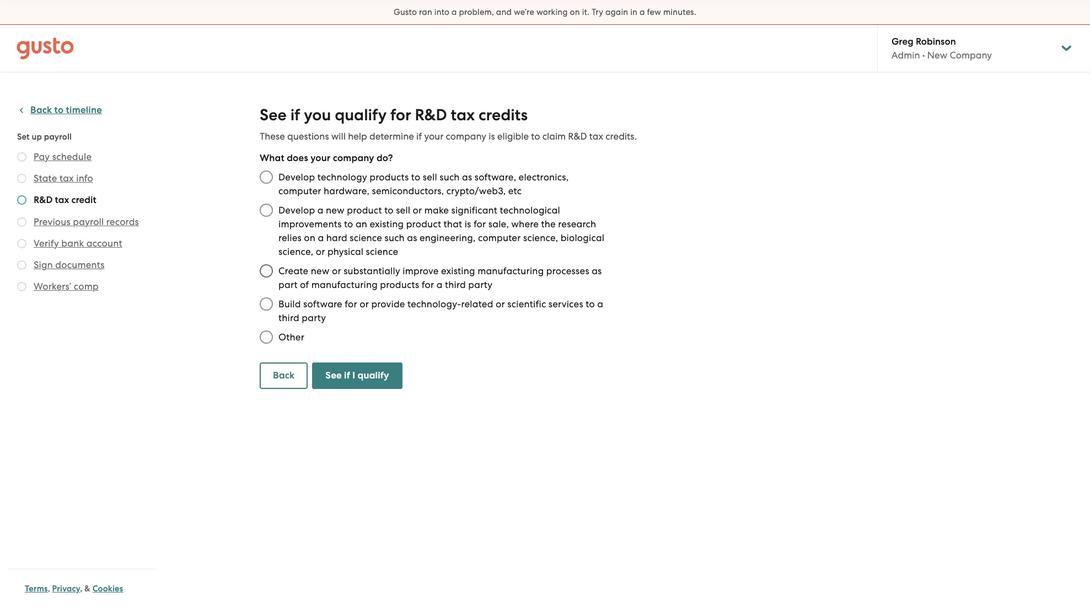 Task type: vqa. For each thing, say whether or not it's contained in the screenshot.
THE IMPROVEMENTS
yes



Task type: locate. For each thing, give the bounding box(es) containing it.
back inside back to timeline button
[[30, 104, 52, 116]]

0 horizontal spatial on
[[304, 232, 316, 243]]

1 vertical spatial computer
[[478, 232, 521, 243]]

research
[[559, 219, 597, 230]]

see for see if you qualify for r&d tax credits
[[260, 105, 287, 125]]

company up 'technology'
[[333, 152, 374, 164]]

develop inside develop technology products to sell such as software, electronics, computer hardware, semiconductors, crypto/web3, etc
[[279, 172, 315, 183]]

0 vertical spatial sell
[[423, 172, 437, 183]]

see up these
[[260, 105, 287, 125]]

1 vertical spatial back
[[273, 370, 295, 381]]

1 horizontal spatial manufacturing
[[478, 265, 544, 276]]

a right into
[[452, 7, 457, 17]]

check image for verify
[[17, 239, 26, 248]]

sell up semiconductors, at left
[[423, 172, 437, 183]]

to right services
[[586, 299, 595, 310]]

scientific
[[508, 299, 546, 310]]

computer down does
[[279, 185, 321, 196]]

qualify for i
[[358, 370, 389, 381]]

, left privacy
[[48, 584, 50, 594]]

1 vertical spatial on
[[304, 232, 316, 243]]

Other radio
[[254, 325, 279, 349]]

2 develop from the top
[[279, 205, 315, 216]]

1 vertical spatial is
[[465, 219, 471, 230]]

existing
[[370, 219, 404, 230], [441, 265, 476, 276]]

check image for previous
[[17, 217, 26, 227]]

a right in
[[640, 7, 645, 17]]

qualify inside button
[[358, 370, 389, 381]]

credit
[[71, 194, 96, 206]]

sign documents button
[[34, 258, 105, 271]]

0 vertical spatial computer
[[279, 185, 321, 196]]

qualify right i
[[358, 370, 389, 381]]

other
[[279, 332, 305, 343]]

check image
[[17, 174, 26, 183], [17, 195, 26, 205], [17, 217, 26, 227], [17, 260, 26, 270]]

4 check image from the top
[[17, 260, 26, 270]]

2 horizontal spatial r&d
[[569, 131, 587, 142]]

info
[[76, 173, 93, 184]]

previous
[[34, 216, 71, 227]]

an
[[356, 219, 368, 230]]

1 develop from the top
[[279, 172, 315, 183]]

0 horizontal spatial computer
[[279, 185, 321, 196]]

0 horizontal spatial product
[[347, 205, 382, 216]]

sell down semiconductors, at left
[[396, 205, 411, 216]]

claim
[[543, 131, 566, 142]]

tax left info
[[60, 173, 74, 184]]

1 horizontal spatial payroll
[[73, 216, 104, 227]]

manufacturing
[[478, 265, 544, 276], [312, 279, 378, 290]]

check image left state
[[17, 174, 26, 183]]

and
[[497, 7, 512, 17]]

1 horizontal spatial as
[[462, 172, 473, 183]]

if inside button
[[344, 370, 350, 381]]

new down hardware,
[[326, 205, 345, 216]]

for down the improve
[[422, 279, 434, 290]]

0 horizontal spatial if
[[291, 105, 300, 125]]

check image left pay
[[17, 152, 26, 162]]

party inside create new or substantially improve existing manufacturing processes as part of manufacturing products for a third party
[[469, 279, 493, 290]]

if left i
[[344, 370, 350, 381]]

gusto ran into a problem, and we're working on it. try again in a few minutes.
[[394, 7, 697, 17]]

see left i
[[326, 370, 342, 381]]

see
[[260, 105, 287, 125], [326, 370, 342, 381]]

back button
[[260, 363, 308, 389]]

develop up improvements
[[279, 205, 315, 216]]

1 horizontal spatial such
[[440, 172, 460, 183]]

on down improvements
[[304, 232, 316, 243]]

science up the substantially
[[366, 246, 399, 257]]

check image
[[17, 152, 26, 162], [17, 239, 26, 248], [17, 282, 26, 291]]

0 vertical spatial products
[[370, 172, 409, 183]]

create
[[279, 265, 309, 276]]

manufacturing up scientific
[[478, 265, 544, 276]]

tax inside button
[[60, 173, 74, 184]]

1 vertical spatial check image
[[17, 239, 26, 248]]

credits.
[[606, 131, 637, 142]]

0 vertical spatial your
[[425, 131, 444, 142]]

2 check image from the top
[[17, 195, 26, 205]]

1 vertical spatial if
[[417, 131, 422, 142]]

qualify up help
[[335, 105, 387, 125]]

0 horizontal spatial existing
[[370, 219, 404, 230]]

check image for state
[[17, 174, 26, 183]]

1 check image from the top
[[17, 174, 26, 183]]

science down an
[[350, 232, 382, 243]]

etc
[[509, 185, 522, 196]]

1 vertical spatial product
[[406, 219, 442, 230]]

3 check image from the top
[[17, 282, 26, 291]]

on inside develop a new product to sell or make significant technological improvements to an existing product that is for sale, where the research relies on a hard science such as engineering, computer science, biological science, or physical science
[[304, 232, 316, 243]]

1 vertical spatial payroll
[[73, 216, 104, 227]]

such up the substantially
[[385, 232, 405, 243]]

or down physical
[[332, 265, 341, 276]]

, left &
[[80, 584, 82, 594]]

0 vertical spatial qualify
[[335, 105, 387, 125]]

a
[[452, 7, 457, 17], [640, 7, 645, 17], [318, 205, 324, 216], [318, 232, 324, 243], [437, 279, 443, 290], [598, 299, 604, 310]]

sell inside develop a new product to sell or make significant technological improvements to an existing product that is for sale, where the research relies on a hard science such as engineering, computer science, biological science, or physical science
[[396, 205, 411, 216]]

is left the 'eligible'
[[489, 131, 495, 142]]

as inside develop technology products to sell such as software, electronics, computer hardware, semiconductors, crypto/web3, etc
[[462, 172, 473, 183]]

0 vertical spatial product
[[347, 205, 382, 216]]

pay schedule button
[[34, 150, 92, 163]]

to up semiconductors, at left
[[411, 172, 421, 183]]

check image left r&d tax credit
[[17, 195, 26, 205]]

1 , from the left
[[48, 584, 50, 594]]

bank
[[61, 238, 84, 249]]

back for back
[[273, 370, 295, 381]]

0 vertical spatial check image
[[17, 152, 26, 162]]

manufacturing up software
[[312, 279, 378, 290]]

1 horizontal spatial see
[[326, 370, 342, 381]]

1 horizontal spatial your
[[425, 131, 444, 142]]

as inside develop a new product to sell or make significant technological improvements to an existing product that is for sale, where the research relies on a hard science such as engineering, computer science, biological science, or physical science
[[407, 232, 417, 243]]

workers' comp button
[[34, 280, 99, 293]]

1 vertical spatial products
[[380, 279, 420, 290]]

existing down engineering,
[[441, 265, 476, 276]]

0 vertical spatial develop
[[279, 172, 315, 183]]

greg
[[892, 36, 914, 47]]

records
[[106, 216, 139, 227]]

0 vertical spatial as
[[462, 172, 473, 183]]

if left 'you' at top left
[[291, 105, 300, 125]]

2 horizontal spatial as
[[592, 265, 602, 276]]

r&d right the claim in the top of the page
[[569, 131, 587, 142]]

a left hard
[[318, 232, 324, 243]]

gusto
[[394, 7, 417, 17]]

2 check image from the top
[[17, 239, 26, 248]]

1 vertical spatial science,
[[279, 246, 314, 257]]

third down build
[[279, 312, 300, 323]]

2 vertical spatial as
[[592, 265, 602, 276]]

0 horizontal spatial back
[[30, 104, 52, 116]]

significant
[[452, 205, 498, 216]]

0 vertical spatial third
[[445, 279, 466, 290]]

1 vertical spatial develop
[[279, 205, 315, 216]]

products inside develop technology products to sell such as software, electronics, computer hardware, semiconductors, crypto/web3, etc
[[370, 172, 409, 183]]

1 vertical spatial party
[[302, 312, 326, 323]]

make
[[425, 205, 449, 216]]

related
[[462, 299, 494, 310]]

new right create
[[311, 265, 330, 276]]

1 horizontal spatial party
[[469, 279, 493, 290]]

such inside develop technology products to sell such as software, electronics, computer hardware, semiconductors, crypto/web3, etc
[[440, 172, 460, 183]]

0 horizontal spatial see
[[260, 105, 287, 125]]

see if you qualify for r&d tax credits
[[260, 105, 528, 125]]

state
[[34, 173, 57, 184]]

to inside develop technology products to sell such as software, electronics, computer hardware, semiconductors, crypto/web3, etc
[[411, 172, 421, 183]]

1 vertical spatial manufacturing
[[312, 279, 378, 290]]

as
[[462, 172, 473, 183], [407, 232, 417, 243], [592, 265, 602, 276]]

back inside back button
[[273, 370, 295, 381]]

2 vertical spatial check image
[[17, 282, 26, 291]]

workers'
[[34, 281, 71, 292]]

2 vertical spatial r&d
[[34, 194, 53, 206]]

see inside button
[[326, 370, 342, 381]]

workers' comp
[[34, 281, 99, 292]]

minutes.
[[664, 7, 697, 17]]

products
[[370, 172, 409, 183], [380, 279, 420, 290]]

0 vertical spatial is
[[489, 131, 495, 142]]

to left timeline
[[54, 104, 64, 116]]

science, down relies
[[279, 246, 314, 257]]

0 horizontal spatial ,
[[48, 584, 50, 594]]

existing inside develop a new product to sell or make significant technological improvements to an existing product that is for sale, where the research relies on a hard science such as engineering, computer science, biological science, or physical science
[[370, 219, 404, 230]]

where
[[512, 219, 539, 230]]

your
[[425, 131, 444, 142], [311, 152, 331, 164]]

third up technology-
[[445, 279, 466, 290]]

2 , from the left
[[80, 584, 82, 594]]

third inside create new or substantially improve existing manufacturing processes as part of manufacturing products for a third party
[[445, 279, 466, 290]]

improve
[[403, 265, 439, 276]]

science
[[350, 232, 382, 243], [366, 246, 399, 257]]

develop for develop a new product to sell or make significant technological improvements to an existing product that is for sale, where the research relies on a hard science such as engineering, computer science, biological science, or physical science
[[279, 205, 315, 216]]

payroll up pay schedule button
[[44, 132, 72, 142]]

for
[[391, 105, 411, 125], [474, 219, 486, 230], [422, 279, 434, 290], [345, 299, 357, 310]]

as right processes
[[592, 265, 602, 276]]

1 vertical spatial see
[[326, 370, 342, 381]]

0 vertical spatial company
[[446, 131, 487, 142]]

back down other
[[273, 370, 295, 381]]

0 vertical spatial such
[[440, 172, 460, 183]]

1 horizontal spatial if
[[344, 370, 350, 381]]

company down the credits
[[446, 131, 487, 142]]

party down software
[[302, 312, 326, 323]]

develop for develop technology products to sell such as software, electronics, computer hardware, semiconductors, crypto/web3, etc
[[279, 172, 315, 183]]

1 horizontal spatial computer
[[478, 232, 521, 243]]

check image left the "sign"
[[17, 260, 26, 270]]

is right that
[[465, 219, 471, 230]]

product
[[347, 205, 382, 216], [406, 219, 442, 230]]

i
[[353, 370, 356, 381]]

0 horizontal spatial payroll
[[44, 132, 72, 142]]

or right 'related'
[[496, 299, 505, 310]]

documents
[[55, 259, 105, 270]]

a up improvements
[[318, 205, 324, 216]]

company
[[950, 50, 993, 61]]

0 vertical spatial payroll
[[44, 132, 72, 142]]

check image left the previous
[[17, 217, 26, 227]]

such
[[440, 172, 460, 183], [385, 232, 405, 243]]

1 horizontal spatial existing
[[441, 265, 476, 276]]

1 vertical spatial as
[[407, 232, 417, 243]]

build software for or provide technology-related or scientific services to a third party
[[279, 299, 604, 323]]

ran
[[419, 7, 433, 17]]

0 vertical spatial party
[[469, 279, 493, 290]]

as up crypto/web3,
[[462, 172, 473, 183]]

previous payroll records
[[34, 216, 139, 227]]

products up provide
[[380, 279, 420, 290]]

for inside build software for or provide technology-related or scientific services to a third party
[[345, 299, 357, 310]]

1 vertical spatial new
[[311, 265, 330, 276]]

a up technology-
[[437, 279, 443, 290]]

a inside build software for or provide technology-related or scientific services to a third party
[[598, 299, 604, 310]]

0 vertical spatial if
[[291, 105, 300, 125]]

0 horizontal spatial r&d
[[34, 194, 53, 206]]

1 vertical spatial r&d
[[569, 131, 587, 142]]

for down "significant"
[[474, 219, 486, 230]]

what
[[260, 152, 285, 164]]

what does your company do?
[[260, 152, 393, 164]]

0 horizontal spatial company
[[333, 152, 374, 164]]

products down do?
[[370, 172, 409, 183]]

1 vertical spatial your
[[311, 152, 331, 164]]

a right services
[[598, 299, 604, 310]]

if right determine
[[417, 131, 422, 142]]

your right does
[[311, 152, 331, 164]]

develop inside develop a new product to sell or make significant technological improvements to an existing product that is for sale, where the research relies on a hard science such as engineering, computer science, biological science, or physical science
[[279, 205, 315, 216]]

technology
[[318, 172, 367, 183]]

for up determine
[[391, 105, 411, 125]]

company
[[446, 131, 487, 142], [333, 152, 374, 164]]

party up 'related'
[[469, 279, 493, 290]]

your right determine
[[425, 131, 444, 142]]

existing right an
[[370, 219, 404, 230]]

r&d
[[415, 105, 447, 125], [569, 131, 587, 142], [34, 194, 53, 206]]

0 vertical spatial existing
[[370, 219, 404, 230]]

admin
[[892, 50, 921, 61]]

electronics,
[[519, 172, 569, 183]]

on left it.
[[570, 7, 580, 17]]

product down make at the left
[[406, 219, 442, 230]]

develop down does
[[279, 172, 315, 183]]

computer down sale,
[[478, 232, 521, 243]]

0 vertical spatial back
[[30, 104, 52, 116]]

back up set up payroll
[[30, 104, 52, 116]]

2 vertical spatial if
[[344, 370, 350, 381]]

hardware,
[[324, 185, 370, 196]]

r&d inside list
[[34, 194, 53, 206]]

timeline
[[66, 104, 102, 116]]

software,
[[475, 172, 517, 183]]

1 vertical spatial qualify
[[358, 370, 389, 381]]

for right software
[[345, 299, 357, 310]]

check image left verify
[[17, 239, 26, 248]]

1 horizontal spatial product
[[406, 219, 442, 230]]

1 horizontal spatial ,
[[80, 584, 82, 594]]

1 vertical spatial third
[[279, 312, 300, 323]]

0 vertical spatial on
[[570, 7, 580, 17]]

0 horizontal spatial party
[[302, 312, 326, 323]]

develop
[[279, 172, 315, 183], [279, 205, 315, 216]]

1 horizontal spatial back
[[273, 370, 295, 381]]

if
[[291, 105, 300, 125], [417, 131, 422, 142], [344, 370, 350, 381]]

set up payroll
[[17, 132, 72, 142]]

r&d down state
[[34, 194, 53, 206]]

as up the improve
[[407, 232, 417, 243]]

0 horizontal spatial is
[[465, 219, 471, 230]]

2 horizontal spatial if
[[417, 131, 422, 142]]

services
[[549, 299, 584, 310]]

check image left workers'
[[17, 282, 26, 291]]

1 vertical spatial existing
[[441, 265, 476, 276]]

0 horizontal spatial manufacturing
[[312, 279, 378, 290]]

technological
[[500, 205, 561, 216]]

sell
[[423, 172, 437, 183], [396, 205, 411, 216]]

1 check image from the top
[[17, 152, 26, 162]]

3 check image from the top
[[17, 217, 26, 227]]

0 horizontal spatial sell
[[396, 205, 411, 216]]

0 vertical spatial see
[[260, 105, 287, 125]]

science, down the at the top
[[524, 232, 559, 243]]

or left make at the left
[[413, 205, 422, 216]]

third
[[445, 279, 466, 290], [279, 312, 300, 323]]

tax
[[451, 105, 475, 125], [590, 131, 604, 142], [60, 173, 74, 184], [55, 194, 69, 206]]

1 horizontal spatial third
[[445, 279, 466, 290]]

part
[[279, 279, 298, 290]]

1 vertical spatial sell
[[396, 205, 411, 216]]

1 horizontal spatial sell
[[423, 172, 437, 183]]

0 horizontal spatial as
[[407, 232, 417, 243]]

0 vertical spatial science,
[[524, 232, 559, 243]]

1 horizontal spatial r&d
[[415, 105, 447, 125]]

payroll
[[44, 132, 72, 142], [73, 216, 104, 227]]

r&d up 'these questions will help determine if your company is eligible to claim r&d tax credits.'
[[415, 105, 447, 125]]

payroll down credit
[[73, 216, 104, 227]]

pay schedule
[[34, 151, 92, 162]]

0 horizontal spatial third
[[279, 312, 300, 323]]

computer inside develop a new product to sell or make significant technological improvements to an existing product that is for sale, where the research relies on a hard science such as engineering, computer science, biological science, or physical science
[[478, 232, 521, 243]]

back
[[30, 104, 52, 116], [273, 370, 295, 381]]

1 horizontal spatial science,
[[524, 232, 559, 243]]

see if i qualify
[[326, 370, 389, 381]]

0 horizontal spatial such
[[385, 232, 405, 243]]

such up crypto/web3,
[[440, 172, 460, 183]]

product up an
[[347, 205, 382, 216]]

to
[[54, 104, 64, 116], [532, 131, 540, 142], [411, 172, 421, 183], [385, 205, 394, 216], [344, 219, 353, 230], [586, 299, 595, 310]]

is
[[489, 131, 495, 142], [465, 219, 471, 230]]

new
[[326, 205, 345, 216], [311, 265, 330, 276]]

1 horizontal spatial is
[[489, 131, 495, 142]]

1 vertical spatial such
[[385, 232, 405, 243]]

Build software for or provide technology-related or scientific services to a third party radio
[[254, 292, 279, 316]]

0 vertical spatial new
[[326, 205, 345, 216]]

or left physical
[[316, 246, 325, 257]]



Task type: describe. For each thing, give the bounding box(es) containing it.
0 horizontal spatial science,
[[279, 246, 314, 257]]

to down semiconductors, at left
[[385, 205, 394, 216]]

we're
[[514, 7, 535, 17]]

improvements
[[279, 219, 342, 230]]

new inside develop a new product to sell or make significant technological improvements to an existing product that is for sale, where the research relies on a hard science such as engineering, computer science, biological science, or physical science
[[326, 205, 345, 216]]

state tax info button
[[34, 172, 93, 185]]

state tax info
[[34, 173, 93, 184]]

cookies button
[[93, 582, 123, 595]]

that
[[444, 219, 463, 230]]

the
[[542, 219, 556, 230]]

r&d tax credit list
[[17, 150, 153, 295]]

terms
[[25, 584, 48, 594]]

of
[[300, 279, 309, 290]]

1 vertical spatial science
[[366, 246, 399, 257]]

physical
[[328, 246, 364, 257]]

to left an
[[344, 219, 353, 230]]

existing inside create new or substantially improve existing manufacturing processes as part of manufacturing products for a third party
[[441, 265, 476, 276]]

•
[[923, 50, 926, 61]]

Develop a new product to sell or make significant technological improvements to an existing product that is for sale, where the research relies on a hard science such as engineering, computer science, biological science, or physical science radio
[[254, 198, 279, 222]]

verify bank account button
[[34, 237, 122, 250]]

provide
[[372, 299, 405, 310]]

if for see if i qualify
[[344, 370, 350, 381]]

new
[[928, 50, 948, 61]]

back to timeline
[[30, 104, 102, 116]]

computer inside develop technology products to sell such as software, electronics, computer hardware, semiconductors, crypto/web3, etc
[[279, 185, 321, 196]]

check image for sign
[[17, 260, 26, 270]]

back for back to timeline
[[30, 104, 52, 116]]

sell inside develop technology products to sell such as software, electronics, computer hardware, semiconductors, crypto/web3, etc
[[423, 172, 437, 183]]

technology-
[[408, 299, 462, 310]]

semiconductors,
[[372, 185, 444, 196]]

crypto/web3,
[[447, 185, 506, 196]]

develop a new product to sell or make significant technological improvements to an existing product that is for sale, where the research relies on a hard science such as engineering, computer science, biological science, or physical science
[[279, 205, 605, 257]]

0 vertical spatial manufacturing
[[478, 265, 544, 276]]

check image for workers'
[[17, 282, 26, 291]]

products inside create new or substantially improve existing manufacturing processes as part of manufacturing products for a third party
[[380, 279, 420, 290]]

these
[[260, 131, 285, 142]]

as inside create new or substantially improve existing manufacturing processes as part of manufacturing products for a third party
[[592, 265, 602, 276]]

into
[[435, 7, 450, 17]]

privacy
[[52, 584, 80, 594]]

account
[[86, 238, 122, 249]]

&
[[84, 584, 90, 594]]

1 horizontal spatial company
[[446, 131, 487, 142]]

see for see if i qualify
[[326, 370, 342, 381]]

substantially
[[344, 265, 401, 276]]

for inside develop a new product to sell or make significant technological improvements to an existing product that is for sale, where the research relies on a hard science such as engineering, computer science, biological science, or physical science
[[474, 219, 486, 230]]

1 horizontal spatial on
[[570, 7, 580, 17]]

will
[[331, 131, 346, 142]]

to inside build software for or provide technology-related or scientific services to a third party
[[586, 299, 595, 310]]

home image
[[17, 37, 74, 59]]

sale,
[[489, 219, 509, 230]]

develop technology products to sell such as software, electronics, computer hardware, semiconductors, crypto/web3, etc
[[279, 172, 569, 196]]

help
[[348, 131, 367, 142]]

few
[[647, 7, 662, 17]]

problem,
[[459, 7, 494, 17]]

terms link
[[25, 584, 48, 594]]

to inside button
[[54, 104, 64, 116]]

such inside develop a new product to sell or make significant technological improvements to an existing product that is for sale, where the research relies on a hard science such as engineering, computer science, biological science, or physical science
[[385, 232, 405, 243]]

it.
[[582, 7, 590, 17]]

0 vertical spatial r&d
[[415, 105, 447, 125]]

up
[[32, 132, 42, 142]]

biological
[[561, 232, 605, 243]]

create new or substantially improve existing manufacturing processes as part of manufacturing products for a third party
[[279, 265, 602, 290]]

determine
[[370, 131, 414, 142]]

you
[[304, 105, 331, 125]]

or left provide
[[360, 299, 369, 310]]

verify
[[34, 238, 59, 249]]

cookies
[[93, 584, 123, 594]]

build
[[279, 299, 301, 310]]

sign documents
[[34, 259, 105, 270]]

see if i qualify button
[[312, 363, 403, 389]]

previous payroll records button
[[34, 215, 139, 228]]

set
[[17, 132, 30, 142]]

eligible
[[498, 131, 529, 142]]

1 vertical spatial company
[[333, 152, 374, 164]]

these questions will help determine if your company is eligible to claim r&d tax credits.
[[260, 131, 637, 142]]

schedule
[[52, 151, 92, 162]]

a inside create new or substantially improve existing manufacturing processes as part of manufacturing products for a third party
[[437, 279, 443, 290]]

try
[[592, 7, 604, 17]]

greg robinson admin • new company
[[892, 36, 993, 61]]

r&d tax credit
[[34, 194, 96, 206]]

pay
[[34, 151, 50, 162]]

is inside develop a new product to sell or make significant technological improvements to an existing product that is for sale, where the research relies on a hard science such as engineering, computer science, biological science, or physical science
[[465, 219, 471, 230]]

tax up 'these questions will help determine if your company is eligible to claim r&d tax credits.'
[[451, 105, 475, 125]]

credits
[[479, 105, 528, 125]]

Create new or substantially improve existing manufacturing processes as part of manufacturing products for a third party radio
[[254, 259, 279, 283]]

tax left credit
[[55, 194, 69, 206]]

payroll inside 'button'
[[73, 216, 104, 227]]

software
[[303, 299, 343, 310]]

party inside build software for or provide technology-related or scientific services to a third party
[[302, 312, 326, 323]]

back to timeline button
[[17, 104, 102, 117]]

new inside create new or substantially improve existing manufacturing processes as part of manufacturing products for a third party
[[311, 265, 330, 276]]

to left the claim in the top of the page
[[532, 131, 540, 142]]

hard
[[327, 232, 348, 243]]

robinson
[[916, 36, 957, 47]]

in
[[631, 7, 638, 17]]

engineering,
[[420, 232, 476, 243]]

comp
[[74, 281, 99, 292]]

processes
[[547, 265, 590, 276]]

does
[[287, 152, 308, 164]]

working
[[537, 7, 568, 17]]

Develop technology products to sell such as software, electronics, computer hardware, semiconductors, crypto/web3, etc radio
[[254, 165, 279, 189]]

do?
[[377, 152, 393, 164]]

for inside create new or substantially improve existing manufacturing processes as part of manufacturing products for a third party
[[422, 279, 434, 290]]

or inside create new or substantially improve existing manufacturing processes as part of manufacturing products for a third party
[[332, 265, 341, 276]]

check image for pay
[[17, 152, 26, 162]]

qualify for you
[[335, 105, 387, 125]]

tax left credits.
[[590, 131, 604, 142]]

0 horizontal spatial your
[[311, 152, 331, 164]]

0 vertical spatial science
[[350, 232, 382, 243]]

third inside build software for or provide technology-related or scientific services to a third party
[[279, 312, 300, 323]]

if for see if you qualify for r&d tax credits
[[291, 105, 300, 125]]

sign
[[34, 259, 53, 270]]



